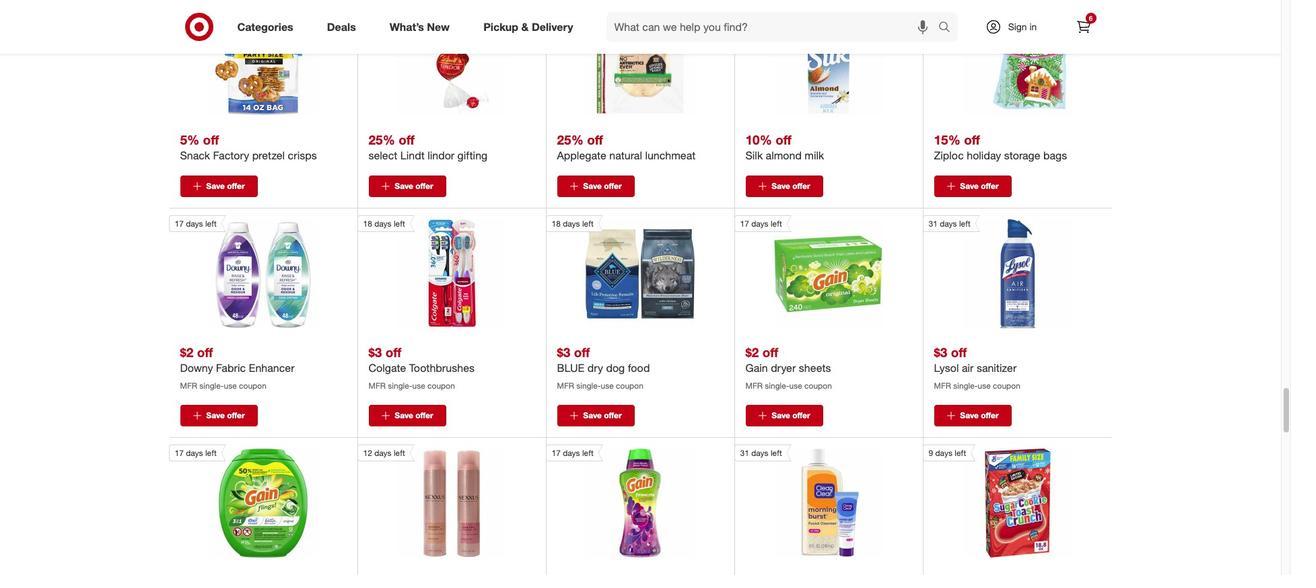 Task type: vqa. For each thing, say whether or not it's contained in the screenshot.


Task type: locate. For each thing, give the bounding box(es) containing it.
coupon inside $3 off lysol air sanitizer mfr single-use coupon
[[994, 381, 1021, 391]]

save offer button down holiday
[[935, 176, 1012, 197]]

31 days left
[[929, 219, 971, 229], [741, 449, 783, 459]]

4 mfr from the left
[[746, 381, 763, 391]]

5%
[[180, 132, 200, 147]]

use down dog
[[601, 381, 614, 391]]

25% up applegate
[[557, 132, 584, 147]]

4 single- from the left
[[765, 381, 790, 391]]

25% off select lindt lindor gifting
[[369, 132, 488, 162]]

save down almond
[[772, 181, 791, 191]]

off inside $3 off colgate toothbrushes mfr single-use coupon
[[386, 345, 402, 360]]

mfr down blue on the left of page
[[557, 381, 575, 391]]

save down fabric at the bottom of the page
[[206, 411, 225, 421]]

left
[[205, 219, 217, 229], [394, 219, 405, 229], [583, 219, 594, 229], [771, 219, 783, 229], [960, 219, 971, 229], [205, 449, 217, 459], [394, 449, 405, 459], [583, 449, 594, 459], [771, 449, 783, 459], [955, 449, 967, 459]]

almond
[[766, 149, 802, 162]]

save offer down holiday
[[961, 181, 999, 191]]

save offer down factory
[[206, 181, 245, 191]]

off inside 15% off ziploc holiday storage bags
[[965, 132, 981, 147]]

mfr inside $2 off downy fabric enhancer mfr single-use coupon
[[180, 381, 197, 391]]

3 single- from the left
[[577, 381, 601, 391]]

25%
[[369, 132, 395, 147], [557, 132, 584, 147]]

what's new link
[[378, 12, 467, 42]]

18 days left
[[363, 219, 405, 229], [552, 219, 594, 229]]

off
[[203, 132, 219, 147], [399, 132, 415, 147], [587, 132, 603, 147], [776, 132, 792, 147], [965, 132, 981, 147], [197, 345, 213, 360], [386, 345, 402, 360], [574, 345, 590, 360], [763, 345, 779, 360], [951, 345, 967, 360]]

single-
[[200, 381, 224, 391], [388, 381, 413, 391], [577, 381, 601, 391], [765, 381, 790, 391], [954, 381, 978, 391]]

offer for select lindt lindor gifting
[[416, 181, 434, 191]]

off right 5%
[[203, 132, 219, 147]]

1 $2 from the left
[[180, 345, 194, 360]]

mfr down colgate
[[369, 381, 386, 391]]

0 horizontal spatial 18
[[363, 219, 372, 229]]

lindt
[[401, 149, 425, 162]]

coupon inside $2 off gain dryer sheets mfr single-use coupon
[[805, 381, 832, 391]]

1 horizontal spatial $2
[[746, 345, 759, 360]]

2 mfr from the left
[[369, 381, 386, 391]]

dry
[[588, 362, 603, 375]]

off for 15% off ziploc holiday storage bags
[[965, 132, 981, 147]]

off inside $2 off downy fabric enhancer mfr single-use coupon
[[197, 345, 213, 360]]

off for $2 off gain dryer sheets mfr single-use coupon
[[763, 345, 779, 360]]

save offer button for downy fabric enhancer
[[180, 405, 258, 427]]

silk
[[746, 149, 763, 162]]

mfr down downy
[[180, 381, 197, 391]]

12 days left button
[[357, 445, 507, 558]]

use inside $3 off lysol air sanitizer mfr single-use coupon
[[978, 381, 991, 391]]

5% off snack factory pretzel crisps
[[180, 132, 317, 162]]

save down dry
[[584, 411, 602, 421]]

0 horizontal spatial 25%
[[369, 132, 395, 147]]

deals link
[[316, 12, 373, 42]]

1 use from the left
[[224, 381, 237, 391]]

5 use from the left
[[978, 381, 991, 391]]

single- down downy
[[200, 381, 224, 391]]

$2 up the gain
[[746, 345, 759, 360]]

1 horizontal spatial 18 days left button
[[546, 215, 695, 329]]

fabric
[[216, 362, 246, 375]]

1 horizontal spatial 25%
[[557, 132, 584, 147]]

offer for blue dry dog food
[[604, 411, 622, 421]]

what's
[[390, 20, 424, 33]]

offer down sanitizer on the bottom of page
[[981, 411, 999, 421]]

single- down colgate
[[388, 381, 413, 391]]

$3 for blue dry dog food
[[557, 345, 571, 360]]

mfr for gain dryer sheets
[[746, 381, 763, 391]]

31
[[929, 219, 938, 229], [741, 449, 750, 459]]

off for 10% off silk almond milk
[[776, 132, 792, 147]]

1 horizontal spatial 31
[[929, 219, 938, 229]]

0 horizontal spatial 31 days left
[[741, 449, 783, 459]]

single- inside $3 off lysol air sanitizer mfr single-use coupon
[[954, 381, 978, 391]]

off up dryer
[[763, 345, 779, 360]]

18
[[363, 219, 372, 229], [552, 219, 561, 229]]

save offer for ziploc holiday storage bags
[[961, 181, 999, 191]]

1 single- from the left
[[200, 381, 224, 391]]

1 horizontal spatial 18 days left
[[552, 219, 594, 229]]

2 use from the left
[[413, 381, 426, 391]]

mfr down the gain
[[746, 381, 763, 391]]

save offer button down fabric at the bottom of the page
[[180, 405, 258, 427]]

off up air
[[951, 345, 967, 360]]

save offer down $3 off lysol air sanitizer mfr single-use coupon
[[961, 411, 999, 421]]

coupon inside $3 off colgate toothbrushes mfr single-use coupon
[[428, 381, 455, 391]]

off inside 10% off silk almond milk
[[776, 132, 792, 147]]

25% inside the 25% off applegate natural lunchmeat
[[557, 132, 584, 147]]

25% for 25% off applegate natural lunchmeat
[[557, 132, 584, 147]]

categories link
[[226, 12, 310, 42]]

save for blue dry dog food
[[584, 411, 602, 421]]

save offer up 12 days left at the left bottom of page
[[395, 411, 434, 421]]

save offer down $2 off gain dryer sheets mfr single-use coupon
[[772, 411, 811, 421]]

17
[[175, 219, 184, 229], [741, 219, 750, 229], [175, 449, 184, 459], [552, 449, 561, 459]]

1 horizontal spatial $3
[[557, 345, 571, 360]]

$3 up lysol
[[935, 345, 948, 360]]

new
[[427, 20, 450, 33]]

offer down lindt
[[416, 181, 434, 191]]

save offer button down factory
[[180, 176, 258, 197]]

single- inside $3 off blue dry dog food mfr single-use coupon
[[577, 381, 601, 391]]

0 vertical spatial 31 days left
[[929, 219, 971, 229]]

save offer button
[[180, 176, 258, 197], [369, 176, 446, 197], [557, 176, 635, 197], [746, 176, 823, 197], [935, 176, 1012, 197], [180, 405, 258, 427], [369, 405, 446, 427], [557, 405, 635, 427], [746, 405, 823, 427], [935, 405, 1012, 427]]

use inside $2 off gain dryer sheets mfr single-use coupon
[[790, 381, 803, 391]]

2 $3 from the left
[[557, 345, 571, 360]]

25% for 25% off select lindt lindor gifting
[[369, 132, 395, 147]]

offer down fabric at the bottom of the page
[[227, 411, 245, 421]]

save offer down almond
[[772, 181, 811, 191]]

single- inside $2 off gain dryer sheets mfr single-use coupon
[[765, 381, 790, 391]]

save offer
[[206, 181, 245, 191], [395, 181, 434, 191], [584, 181, 622, 191], [772, 181, 811, 191], [961, 181, 999, 191], [206, 411, 245, 421], [395, 411, 434, 421], [584, 411, 622, 421], [772, 411, 811, 421], [961, 411, 999, 421]]

offer down sheets
[[793, 411, 811, 421]]

$2 up downy
[[180, 345, 194, 360]]

offer for ziploc holiday storage bags
[[981, 181, 999, 191]]

save up 9 days left
[[961, 411, 979, 421]]

2 18 days left from the left
[[552, 219, 594, 229]]

12
[[363, 449, 372, 459]]

25% up select
[[369, 132, 395, 147]]

coupon down enhancer
[[239, 381, 267, 391]]

mfr inside $2 off gain dryer sheets mfr single-use coupon
[[746, 381, 763, 391]]

$3
[[369, 345, 382, 360], [557, 345, 571, 360], [935, 345, 948, 360]]

use inside $2 off downy fabric enhancer mfr single-use coupon
[[224, 381, 237, 391]]

What can we help you find? suggestions appear below search field
[[607, 12, 942, 42]]

0 horizontal spatial 31
[[741, 449, 750, 459]]

save offer down $3 off blue dry dog food mfr single-use coupon
[[584, 411, 622, 421]]

0 vertical spatial 31 days left button
[[923, 215, 1073, 329]]

coupon down sheets
[[805, 381, 832, 391]]

offer down natural
[[604, 181, 622, 191]]

coupon down sanitizer on the bottom of page
[[994, 381, 1021, 391]]

save down factory
[[206, 181, 225, 191]]

save offer down fabric at the bottom of the page
[[206, 411, 245, 421]]

single- inside $2 off downy fabric enhancer mfr single-use coupon
[[200, 381, 224, 391]]

1 coupon from the left
[[239, 381, 267, 391]]

factory
[[213, 149, 249, 162]]

4 coupon from the left
[[805, 381, 832, 391]]

2 horizontal spatial $3
[[935, 345, 948, 360]]

deals
[[327, 20, 356, 33]]

25% inside 25% off select lindt lindor gifting
[[369, 132, 395, 147]]

1 vertical spatial 31 days left button
[[735, 445, 884, 558]]

18 days left button for dry
[[546, 215, 695, 329]]

1 18 days left button from the left
[[357, 215, 507, 329]]

18 days left button
[[357, 215, 507, 329], [546, 215, 695, 329]]

$2 inside $2 off downy fabric enhancer mfr single-use coupon
[[180, 345, 194, 360]]

save offer button down almond
[[746, 176, 823, 197]]

17 days left button
[[169, 215, 318, 329], [735, 215, 884, 329], [169, 445, 318, 558], [546, 445, 695, 558]]

coupon
[[239, 381, 267, 391], [428, 381, 455, 391], [616, 381, 644, 391], [805, 381, 832, 391], [994, 381, 1021, 391]]

food
[[628, 362, 650, 375]]

save offer button up 12 days left at the left bottom of page
[[369, 405, 446, 427]]

5 coupon from the left
[[994, 381, 1021, 391]]

offer down holiday
[[981, 181, 999, 191]]

search
[[933, 21, 965, 35]]

2 18 from the left
[[552, 219, 561, 229]]

off inside the 25% off applegate natural lunchmeat
[[587, 132, 603, 147]]

use down fabric at the bottom of the page
[[224, 381, 237, 391]]

single- down air
[[954, 381, 978, 391]]

$3 inside $3 off lysol air sanitizer mfr single-use coupon
[[935, 345, 948, 360]]

coupon for downy
[[239, 381, 267, 391]]

1 vertical spatial 31
[[741, 449, 750, 459]]

offer
[[227, 181, 245, 191], [416, 181, 434, 191], [604, 181, 622, 191], [793, 181, 811, 191], [981, 181, 999, 191], [227, 411, 245, 421], [416, 411, 434, 421], [604, 411, 622, 421], [793, 411, 811, 421], [981, 411, 999, 421]]

save offer for silk almond milk
[[772, 181, 811, 191]]

1 18 from the left
[[363, 219, 372, 229]]

1 mfr from the left
[[180, 381, 197, 391]]

single- for lysol
[[954, 381, 978, 391]]

downy
[[180, 362, 213, 375]]

$3 up colgate
[[369, 345, 382, 360]]

9
[[929, 449, 934, 459]]

off for $3 off lysol air sanitizer mfr single-use coupon
[[951, 345, 967, 360]]

3 mfr from the left
[[557, 381, 575, 391]]

save offer button for colgate toothbrushes
[[369, 405, 446, 427]]

18 for colgate toothbrushes
[[363, 219, 372, 229]]

use down toothbrushes
[[413, 381, 426, 391]]

off up holiday
[[965, 132, 981, 147]]

offer down factory
[[227, 181, 245, 191]]

offer down dog
[[604, 411, 622, 421]]

mfr
[[180, 381, 197, 391], [369, 381, 386, 391], [557, 381, 575, 391], [746, 381, 763, 391], [935, 381, 952, 391]]

off for $3 off colgate toothbrushes mfr single-use coupon
[[386, 345, 402, 360]]

off up lindt
[[399, 132, 415, 147]]

use
[[224, 381, 237, 391], [413, 381, 426, 391], [601, 381, 614, 391], [790, 381, 803, 391], [978, 381, 991, 391]]

mfr down lysol
[[935, 381, 952, 391]]

save offer button down applegate
[[557, 176, 635, 197]]

use down dryer
[[790, 381, 803, 391]]

2 single- from the left
[[388, 381, 413, 391]]

4 use from the left
[[790, 381, 803, 391]]

blue
[[557, 362, 585, 375]]

sign in link
[[974, 12, 1058, 42]]

off up downy
[[197, 345, 213, 360]]

save for colgate toothbrushes
[[395, 411, 413, 421]]

off up blue on the left of page
[[574, 345, 590, 360]]

1 horizontal spatial 18
[[552, 219, 561, 229]]

2 18 days left button from the left
[[546, 215, 695, 329]]

2 $2 from the left
[[746, 345, 759, 360]]

days
[[186, 219, 203, 229], [375, 219, 392, 229], [563, 219, 580, 229], [752, 219, 769, 229], [940, 219, 958, 229], [186, 449, 203, 459], [375, 449, 392, 459], [563, 449, 580, 459], [752, 449, 769, 459], [936, 449, 953, 459]]

delivery
[[532, 20, 574, 33]]

off inside $2 off gain dryer sheets mfr single-use coupon
[[763, 345, 779, 360]]

$3 inside $3 off blue dry dog food mfr single-use coupon
[[557, 345, 571, 360]]

3 coupon from the left
[[616, 381, 644, 391]]

3 $3 from the left
[[935, 345, 948, 360]]

off up almond
[[776, 132, 792, 147]]

dog
[[606, 362, 625, 375]]

save offer down lindt
[[395, 181, 434, 191]]

off up applegate
[[587, 132, 603, 147]]

$3 inside $3 off colgate toothbrushes mfr single-use coupon
[[369, 345, 382, 360]]

lunchmeat
[[646, 149, 696, 162]]

0 horizontal spatial 18 days left button
[[357, 215, 507, 329]]

3 use from the left
[[601, 381, 614, 391]]

save offer button down lindt
[[369, 176, 446, 197]]

save offer button down dry
[[557, 405, 635, 427]]

save down dryer
[[772, 411, 791, 421]]

coupon down food
[[616, 381, 644, 391]]

use inside $3 off blue dry dog food mfr single-use coupon
[[601, 381, 614, 391]]

$3 for colgate toothbrushes
[[369, 345, 382, 360]]

use down sanitizer on the bottom of page
[[978, 381, 991, 391]]

save offer down applegate
[[584, 181, 622, 191]]

save
[[206, 181, 225, 191], [395, 181, 413, 191], [584, 181, 602, 191], [772, 181, 791, 191], [961, 181, 979, 191], [206, 411, 225, 421], [395, 411, 413, 421], [584, 411, 602, 421], [772, 411, 791, 421], [961, 411, 979, 421]]

save down holiday
[[961, 181, 979, 191]]

save down lindt
[[395, 181, 413, 191]]

off up colgate
[[386, 345, 402, 360]]

coupon inside $2 off downy fabric enhancer mfr single-use coupon
[[239, 381, 267, 391]]

offer down $3 off colgate toothbrushes mfr single-use coupon
[[416, 411, 434, 421]]

5 mfr from the left
[[935, 381, 952, 391]]

off inside $3 off lysol air sanitizer mfr single-use coupon
[[951, 345, 967, 360]]

0 horizontal spatial $3
[[369, 345, 382, 360]]

enhancer
[[249, 362, 295, 375]]

natural
[[610, 149, 643, 162]]

31 days left button
[[923, 215, 1073, 329], [735, 445, 884, 558]]

mfr inside $3 off lysol air sanitizer mfr single-use coupon
[[935, 381, 952, 391]]

off inside $3 off blue dry dog food mfr single-use coupon
[[574, 345, 590, 360]]

5 single- from the left
[[954, 381, 978, 391]]

sign in
[[1009, 21, 1038, 32]]

1 25% from the left
[[369, 132, 395, 147]]

save up 12 days left at the left bottom of page
[[395, 411, 413, 421]]

1 vertical spatial 31 days left
[[741, 449, 783, 459]]

crisps
[[288, 149, 317, 162]]

off inside 5% off snack factory pretzel crisps
[[203, 132, 219, 147]]

single- inside $3 off colgate toothbrushes mfr single-use coupon
[[388, 381, 413, 391]]

offer down milk
[[793, 181, 811, 191]]

17 days left
[[175, 219, 217, 229], [741, 219, 783, 229], [175, 449, 217, 459], [552, 449, 594, 459]]

save down applegate
[[584, 181, 602, 191]]

0 horizontal spatial $2
[[180, 345, 194, 360]]

save offer for snack factory pretzel crisps
[[206, 181, 245, 191]]

pickup & delivery
[[484, 20, 574, 33]]

$3 up blue on the left of page
[[557, 345, 571, 360]]

pickup & delivery link
[[472, 12, 590, 42]]

categories
[[237, 20, 293, 33]]

12 days left
[[363, 449, 405, 459]]

1 18 days left from the left
[[363, 219, 405, 229]]

save offer button down dryer
[[746, 405, 823, 427]]

save for applegate natural lunchmeat
[[584, 181, 602, 191]]

coupon down toothbrushes
[[428, 381, 455, 391]]

save offer button up 9 days left
[[935, 405, 1012, 427]]

dryer
[[771, 362, 796, 375]]

single- down dryer
[[765, 381, 790, 391]]

1 $3 from the left
[[369, 345, 382, 360]]

use for downy
[[224, 381, 237, 391]]

0 vertical spatial 31
[[929, 219, 938, 229]]

0 horizontal spatial 18 days left
[[363, 219, 405, 229]]

$2
[[180, 345, 194, 360], [746, 345, 759, 360]]

save offer for blue dry dog food
[[584, 411, 622, 421]]

$2 inside $2 off gain dryer sheets mfr single-use coupon
[[746, 345, 759, 360]]

2 coupon from the left
[[428, 381, 455, 391]]

off inside 25% off select lindt lindor gifting
[[399, 132, 415, 147]]

save offer button for ziploc holiday storage bags
[[935, 176, 1012, 197]]

1 horizontal spatial 31 days left
[[929, 219, 971, 229]]

single- down dry
[[577, 381, 601, 391]]

coupon for gain
[[805, 381, 832, 391]]

left inside '9 days left' button
[[955, 449, 967, 459]]

2 25% from the left
[[557, 132, 584, 147]]

18 days left button for toothbrushes
[[357, 215, 507, 329]]



Task type: describe. For each thing, give the bounding box(es) containing it.
left inside 12 days left button
[[394, 449, 405, 459]]

sheets
[[799, 362, 831, 375]]

gain
[[746, 362, 768, 375]]

$3 off colgate toothbrushes mfr single-use coupon
[[369, 345, 475, 391]]

9 days left
[[929, 449, 967, 459]]

select
[[369, 149, 398, 162]]

ziploc
[[935, 149, 964, 162]]

15%
[[935, 132, 961, 147]]

save offer for applegate natural lunchmeat
[[584, 181, 622, 191]]

holiday
[[967, 149, 1002, 162]]

$2 for gain dryer sheets
[[746, 345, 759, 360]]

off for 25% off select lindt lindor gifting
[[399, 132, 415, 147]]

$2 off downy fabric enhancer mfr single-use coupon
[[180, 345, 295, 391]]

25% off applegate natural lunchmeat
[[557, 132, 696, 162]]

6 link
[[1069, 12, 1099, 42]]

save for lysol air sanitizer
[[961, 411, 979, 421]]

pretzel
[[252, 149, 285, 162]]

search button
[[933, 12, 965, 44]]

in
[[1030, 21, 1038, 32]]

off for 5% off snack factory pretzel crisps
[[203, 132, 219, 147]]

offer for downy fabric enhancer
[[227, 411, 245, 421]]

save for downy fabric enhancer
[[206, 411, 225, 421]]

save offer button for gain dryer sheets
[[746, 405, 823, 427]]

$2 for downy fabric enhancer
[[180, 345, 194, 360]]

save offer button for applegate natural lunchmeat
[[557, 176, 635, 197]]

bags
[[1044, 149, 1068, 162]]

save for select lindt lindor gifting
[[395, 181, 413, 191]]

save offer button for silk almond milk
[[746, 176, 823, 197]]

save offer button for lysol air sanitizer
[[935, 405, 1012, 427]]

sanitizer
[[977, 362, 1017, 375]]

sign
[[1009, 21, 1028, 32]]

1 horizontal spatial 31 days left button
[[923, 215, 1073, 329]]

6
[[1090, 14, 1093, 22]]

offer for lysol air sanitizer
[[981, 411, 999, 421]]

&
[[522, 20, 529, 33]]

$3 off blue dry dog food mfr single-use coupon
[[557, 345, 650, 391]]

air
[[962, 362, 974, 375]]

use inside $3 off colgate toothbrushes mfr single-use coupon
[[413, 381, 426, 391]]

mfr inside $3 off blue dry dog food mfr single-use coupon
[[557, 381, 575, 391]]

offer for colgate toothbrushes
[[416, 411, 434, 421]]

save offer for downy fabric enhancer
[[206, 411, 245, 421]]

9 days left button
[[923, 445, 1073, 558]]

31 for leftmost 31 days left button
[[741, 449, 750, 459]]

use for lysol
[[978, 381, 991, 391]]

save offer for lysol air sanitizer
[[961, 411, 999, 421]]

save offer for gain dryer sheets
[[772, 411, 811, 421]]

18 days left for colgate
[[363, 219, 405, 229]]

gifting
[[458, 149, 488, 162]]

lysol
[[935, 362, 959, 375]]

coupon for lysol
[[994, 381, 1021, 391]]

offer for snack factory pretzel crisps
[[227, 181, 245, 191]]

save offer button for blue dry dog food
[[557, 405, 635, 427]]

18 for blue dry dog food
[[552, 219, 561, 229]]

save offer for select lindt lindor gifting
[[395, 181, 434, 191]]

$3 for lysol air sanitizer
[[935, 345, 948, 360]]

milk
[[805, 149, 825, 162]]

off for $2 off downy fabric enhancer mfr single-use coupon
[[197, 345, 213, 360]]

applegate
[[557, 149, 607, 162]]

colgate
[[369, 362, 406, 375]]

save for ziploc holiday storage bags
[[961, 181, 979, 191]]

$3 off lysol air sanitizer mfr single-use coupon
[[935, 345, 1021, 391]]

15% off ziploc holiday storage bags
[[935, 132, 1068, 162]]

mfr for downy fabric enhancer
[[180, 381, 197, 391]]

coupon inside $3 off blue dry dog food mfr single-use coupon
[[616, 381, 644, 391]]

days inside button
[[936, 449, 953, 459]]

save for gain dryer sheets
[[772, 411, 791, 421]]

single- for gain
[[765, 381, 790, 391]]

use for gain
[[790, 381, 803, 391]]

off for $3 off blue dry dog food mfr single-use coupon
[[574, 345, 590, 360]]

10% off silk almond milk
[[746, 132, 825, 162]]

$2 off gain dryer sheets mfr single-use coupon
[[746, 345, 832, 391]]

what's new
[[390, 20, 450, 33]]

10%
[[746, 132, 772, 147]]

toothbrushes
[[409, 362, 475, 375]]

18 days left for blue
[[552, 219, 594, 229]]

pickup
[[484, 20, 519, 33]]

storage
[[1005, 149, 1041, 162]]

snack
[[180, 149, 210, 162]]

mfr for lysol air sanitizer
[[935, 381, 952, 391]]

31 for 31 days left button to the right
[[929, 219, 938, 229]]

0 horizontal spatial 31 days left button
[[735, 445, 884, 558]]

mfr inside $3 off colgate toothbrushes mfr single-use coupon
[[369, 381, 386, 391]]

off for 25% off applegate natural lunchmeat
[[587, 132, 603, 147]]

offer for gain dryer sheets
[[793, 411, 811, 421]]

offer for silk almond milk
[[793, 181, 811, 191]]

save for silk almond milk
[[772, 181, 791, 191]]

save for snack factory pretzel crisps
[[206, 181, 225, 191]]

offer for applegate natural lunchmeat
[[604, 181, 622, 191]]

save offer button for snack factory pretzel crisps
[[180, 176, 258, 197]]

save offer button for select lindt lindor gifting
[[369, 176, 446, 197]]

lindor
[[428, 149, 455, 162]]

single- for downy
[[200, 381, 224, 391]]

save offer for colgate toothbrushes
[[395, 411, 434, 421]]



